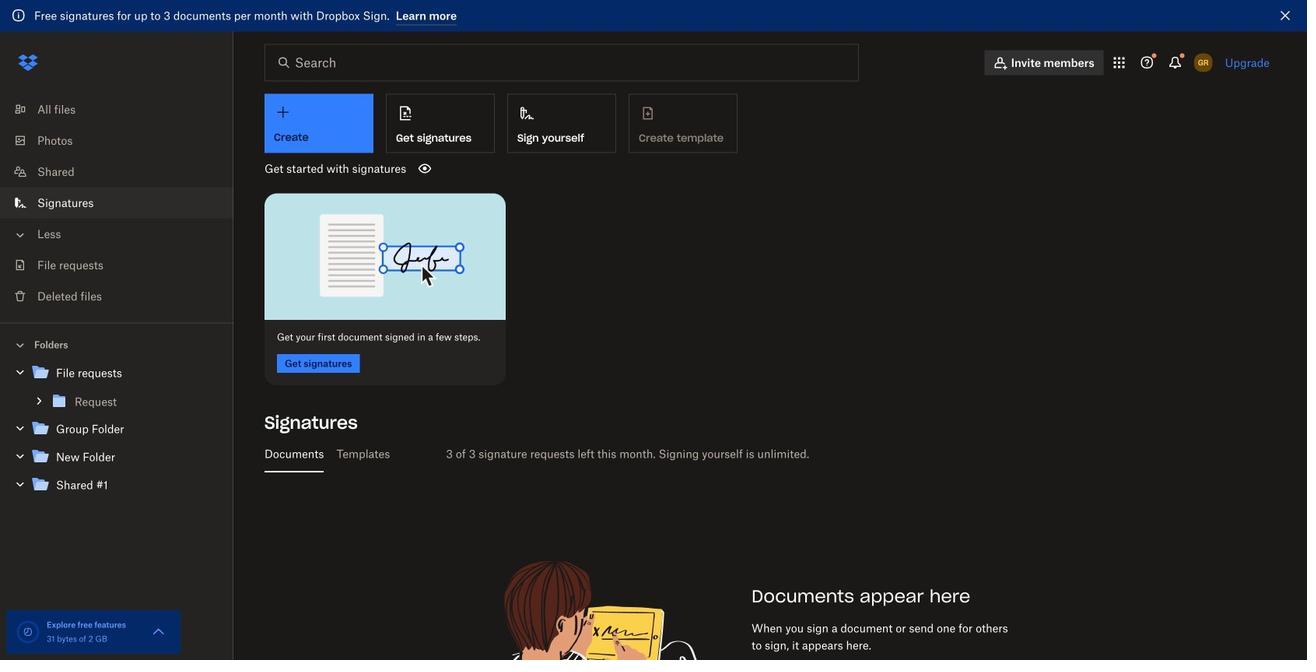 Task type: describe. For each thing, give the bounding box(es) containing it.
dropbox image
[[12, 47, 44, 78]]

quota usage image
[[16, 620, 40, 644]]

less image
[[12, 227, 28, 243]]



Task type: vqa. For each thing, say whether or not it's contained in the screenshot.
right # hashtag
no



Task type: locate. For each thing, give the bounding box(es) containing it.
list
[[0, 84, 234, 323]]

group
[[0, 356, 234, 511]]

tab list
[[258, 435, 1277, 473]]

quota usage progress bar
[[16, 620, 40, 644]]

alert
[[0, 0, 1308, 32]]

Search in folder "Dropbox" text field
[[295, 53, 827, 72]]

list item
[[0, 187, 234, 218]]



